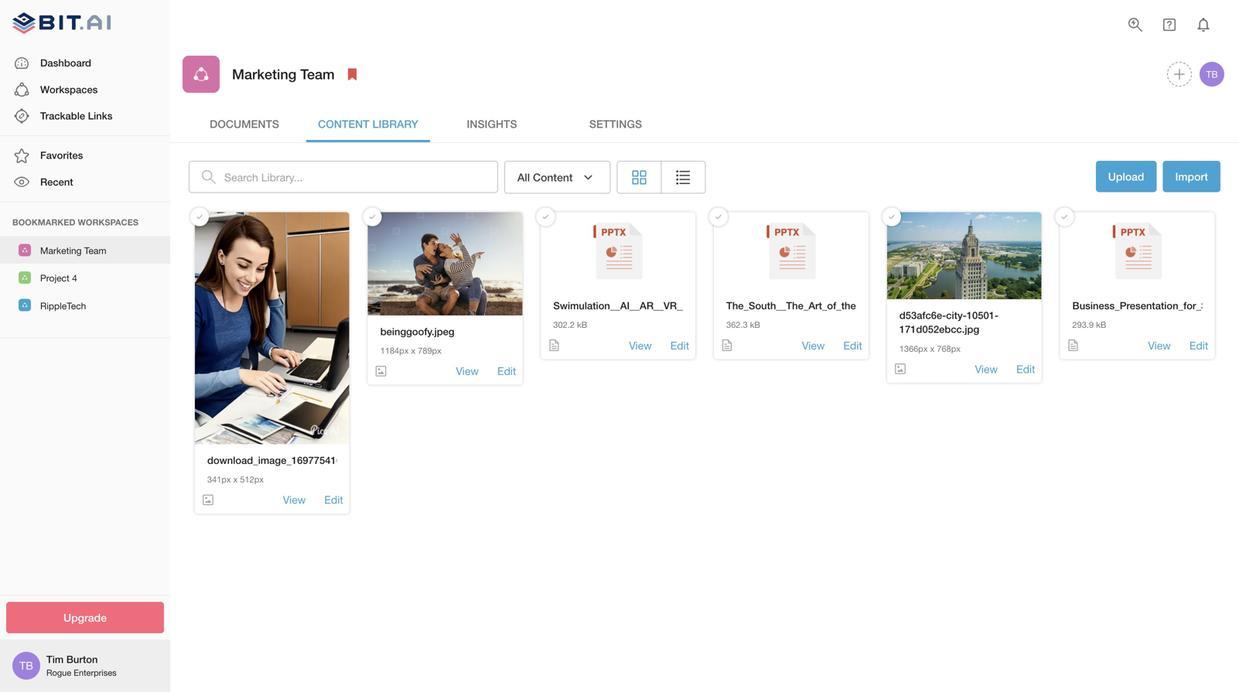 Task type: describe. For each thing, give the bounding box(es) containing it.
beinggoofy.jpeg image
[[368, 212, 523, 316]]

insights
[[467, 117, 517, 130]]

tim
[[46, 654, 64, 666]]

all content button
[[504, 161, 611, 194]]

rippletech button
[[0, 291, 170, 319]]

workspaces button
[[0, 76, 170, 103]]

links
[[88, 110, 113, 122]]

all
[[518, 171, 530, 184]]

edit for beinggoofy.jpeg
[[498, 365, 516, 378]]

x for download_image_1697754168778.png
[[233, 475, 238, 485]]

recent button
[[0, 169, 170, 195]]

171d052ebcc.jpg
[[900, 323, 980, 335]]

edit for the_south__the_art_of_the_cypress.pptx
[[844, 339, 863, 352]]

beinggoofy.jpeg
[[380, 326, 455, 338]]

1366px
[[900, 344, 928, 354]]

edit link for beinggoofy.jpeg
[[498, 364, 516, 379]]

download_image_1697754168778.png
[[207, 454, 385, 466]]

view link for beinggoofy.jpeg
[[456, 364, 479, 379]]

kb for 293.9 kb
[[1096, 320, 1107, 330]]

view link for the_south__the_art_of_the_cypress.pptx
[[802, 338, 825, 353]]

view link for download_image_1697754168778.png
[[283, 493, 306, 508]]

x for beinggoofy.jpeg
[[411, 346, 416, 356]]

d53afc6e-city-10501- 171d052ebcc.jpg
[[900, 309, 999, 335]]

remove bookmark image
[[343, 65, 362, 84]]

x for d53afc6e-city-10501- 171d052ebcc.jpg
[[930, 344, 935, 354]]

content library link
[[306, 105, 430, 142]]

kb for 302.2 kb
[[577, 320, 587, 330]]

upload
[[1109, 170, 1145, 183]]

documents link
[[183, 105, 306, 142]]

tb inside button
[[1206, 69, 1218, 80]]

dashboard
[[40, 57, 91, 69]]

view for download_image_1697754168778.png
[[283, 494, 306, 507]]

library
[[372, 117, 418, 130]]

trackable links
[[40, 110, 113, 122]]

362.3 kb
[[727, 320, 760, 330]]

tab list containing documents
[[183, 105, 1227, 142]]

Search Library... search field
[[224, 161, 498, 193]]

edit link for d53afc6e-city-10501- 171d052ebcc.jpg
[[1017, 362, 1036, 377]]

content inside button
[[533, 171, 573, 184]]

bookmarked
[[12, 217, 75, 228]]

0 vertical spatial marketing
[[232, 66, 297, 82]]

marketing team inside button
[[40, 245, 106, 256]]

enterprises
[[74, 668, 117, 678]]

import
[[1176, 170, 1208, 183]]

tb button
[[1198, 60, 1227, 89]]

view for beinggoofy.jpeg
[[456, 365, 479, 378]]

0 horizontal spatial tb
[[19, 660, 33, 672]]

1184px x 789px
[[380, 346, 442, 356]]

302.2
[[553, 320, 575, 330]]

view link for d53afc6e-city-10501- 171d052ebcc.jpg
[[975, 362, 998, 377]]

all content
[[518, 171, 573, 184]]

bookmarked workspaces
[[12, 217, 138, 228]]

trackable links button
[[0, 103, 170, 129]]

view for the_south__the_art_of_the_cypress.pptx
[[802, 339, 825, 352]]



Task type: locate. For each thing, give the bounding box(es) containing it.
1 horizontal spatial marketing
[[232, 66, 297, 82]]

rogue
[[46, 668, 71, 678]]

2 horizontal spatial kb
[[1096, 320, 1107, 330]]

view link
[[629, 338, 652, 353], [802, 338, 825, 353], [1148, 338, 1171, 353], [975, 362, 998, 377], [456, 364, 479, 379], [283, 493, 306, 508]]

workspaces
[[40, 83, 98, 95]]

d53afc6e city 10501 171d052ebcc.jpg image
[[887, 212, 1042, 299]]

group
[[617, 161, 706, 194]]

city-
[[946, 309, 967, 321]]

1 horizontal spatial tb
[[1206, 69, 1218, 80]]

0 horizontal spatial team
[[84, 245, 106, 256]]

marketing team button
[[0, 236, 170, 264]]

1 horizontal spatial x
[[411, 346, 416, 356]]

edit for d53afc6e-city-10501- 171d052ebcc.jpg
[[1017, 363, 1036, 376]]

293.9
[[1073, 320, 1094, 330]]

download_image_1697754168778.png image
[[195, 212, 349, 444]]

team up project 4 button
[[84, 245, 106, 256]]

789px
[[418, 346, 442, 356]]

team
[[300, 66, 335, 82], [84, 245, 106, 256]]

tb
[[1206, 69, 1218, 80], [19, 660, 33, 672]]

0 vertical spatial content
[[318, 117, 369, 130]]

settings link
[[554, 105, 678, 142]]

1 horizontal spatial kb
[[750, 320, 760, 330]]

3 kb from the left
[[1096, 320, 1107, 330]]

edit for download_image_1697754168778.png
[[324, 494, 343, 507]]

workspaces
[[78, 217, 138, 228]]

362.3
[[727, 320, 748, 330]]

recent
[[40, 176, 73, 188]]

kb
[[577, 320, 587, 330], [750, 320, 760, 330], [1096, 320, 1107, 330]]

view
[[629, 339, 652, 352], [802, 339, 825, 352], [1148, 339, 1171, 352], [975, 363, 998, 376], [456, 365, 479, 378], [283, 494, 306, 507]]

1184px
[[380, 346, 409, 356]]

marketing up project 4
[[40, 245, 82, 256]]

marketing team up 4
[[40, 245, 106, 256]]

content down remove bookmark icon
[[318, 117, 369, 130]]

0 horizontal spatial marketing
[[40, 245, 82, 256]]

1 vertical spatial marketing
[[40, 245, 82, 256]]

kb for 362.3 kb
[[750, 320, 760, 330]]

rippletech
[[40, 300, 86, 311]]

512px
[[240, 475, 264, 485]]

1 horizontal spatial team
[[300, 66, 335, 82]]

edit link for the_south__the_art_of_the_cypress.pptx
[[844, 338, 863, 353]]

2 kb from the left
[[750, 320, 760, 330]]

1 vertical spatial team
[[84, 245, 106, 256]]

d53afc6e-
[[900, 309, 946, 321]]

2 horizontal spatial x
[[930, 344, 935, 354]]

marketing team
[[232, 66, 335, 82], [40, 245, 106, 256]]

marketing up documents link
[[232, 66, 297, 82]]

0 vertical spatial team
[[300, 66, 335, 82]]

team inside the marketing team button
[[84, 245, 106, 256]]

kb right 293.9
[[1096, 320, 1107, 330]]

x left '768px'
[[930, 344, 935, 354]]

0 horizontal spatial x
[[233, 475, 238, 485]]

content right all on the left top of page
[[533, 171, 573, 184]]

1366px x 768px
[[900, 344, 961, 354]]

content
[[318, 117, 369, 130], [533, 171, 573, 184]]

edit
[[671, 339, 689, 352], [844, 339, 863, 352], [1190, 339, 1209, 352], [1017, 363, 1036, 376], [498, 365, 516, 378], [324, 494, 343, 507]]

team left remove bookmark icon
[[300, 66, 335, 82]]

kb right 362.3
[[750, 320, 760, 330]]

marketing
[[232, 66, 297, 82], [40, 245, 82, 256]]

edit link
[[671, 338, 689, 353], [844, 338, 863, 353], [1190, 338, 1209, 353], [1017, 362, 1036, 377], [498, 364, 516, 379], [324, 493, 343, 508]]

302.2 kb
[[553, 320, 587, 330]]

the_south__the_art_of_the_cypress.pptx
[[727, 300, 923, 312]]

import button
[[1163, 161, 1221, 192]]

tim burton rogue enterprises
[[46, 654, 117, 678]]

project 4 button
[[0, 264, 170, 291]]

project 4
[[40, 273, 77, 284]]

tab list
[[183, 105, 1227, 142]]

293.9 kb
[[1073, 320, 1107, 330]]

1 horizontal spatial marketing team
[[232, 66, 335, 82]]

documents
[[210, 117, 279, 130]]

edit link for download_image_1697754168778.png
[[324, 493, 343, 508]]

view for d53afc6e-city-10501- 171d052ebcc.jpg
[[975, 363, 998, 376]]

0 vertical spatial marketing team
[[232, 66, 335, 82]]

0 horizontal spatial marketing team
[[40, 245, 106, 256]]

0 vertical spatial tb
[[1206, 69, 1218, 80]]

upload button
[[1096, 161, 1157, 194], [1096, 161, 1157, 192]]

0 horizontal spatial kb
[[577, 320, 587, 330]]

341px
[[207, 475, 231, 485]]

10501-
[[967, 309, 999, 321]]

1 vertical spatial marketing team
[[40, 245, 106, 256]]

x
[[930, 344, 935, 354], [411, 346, 416, 356], [233, 475, 238, 485]]

trackable
[[40, 110, 85, 122]]

content library
[[318, 117, 418, 130]]

0 horizontal spatial content
[[318, 117, 369, 130]]

kb right 302.2
[[577, 320, 587, 330]]

1 horizontal spatial content
[[533, 171, 573, 184]]

favorites
[[40, 149, 83, 161]]

341px x 512px
[[207, 475, 264, 485]]

x left 789px
[[411, 346, 416, 356]]

1 vertical spatial content
[[533, 171, 573, 184]]

marketing team up documents link
[[232, 66, 335, 82]]

upgrade button
[[6, 602, 164, 634]]

dashboard button
[[0, 50, 170, 76]]

project
[[40, 273, 69, 284]]

4
[[72, 273, 77, 284]]

1 kb from the left
[[577, 320, 587, 330]]

favorites button
[[0, 142, 170, 169]]

burton
[[66, 654, 98, 666]]

marketing inside button
[[40, 245, 82, 256]]

768px
[[937, 344, 961, 354]]

settings
[[589, 117, 642, 130]]

1 vertical spatial tb
[[19, 660, 33, 672]]

upgrade
[[63, 612, 107, 624]]

x right 341px
[[233, 475, 238, 485]]

insights link
[[430, 105, 554, 142]]



Task type: vqa. For each thing, say whether or not it's contained in the screenshot.
Personalized associated with $8
no



